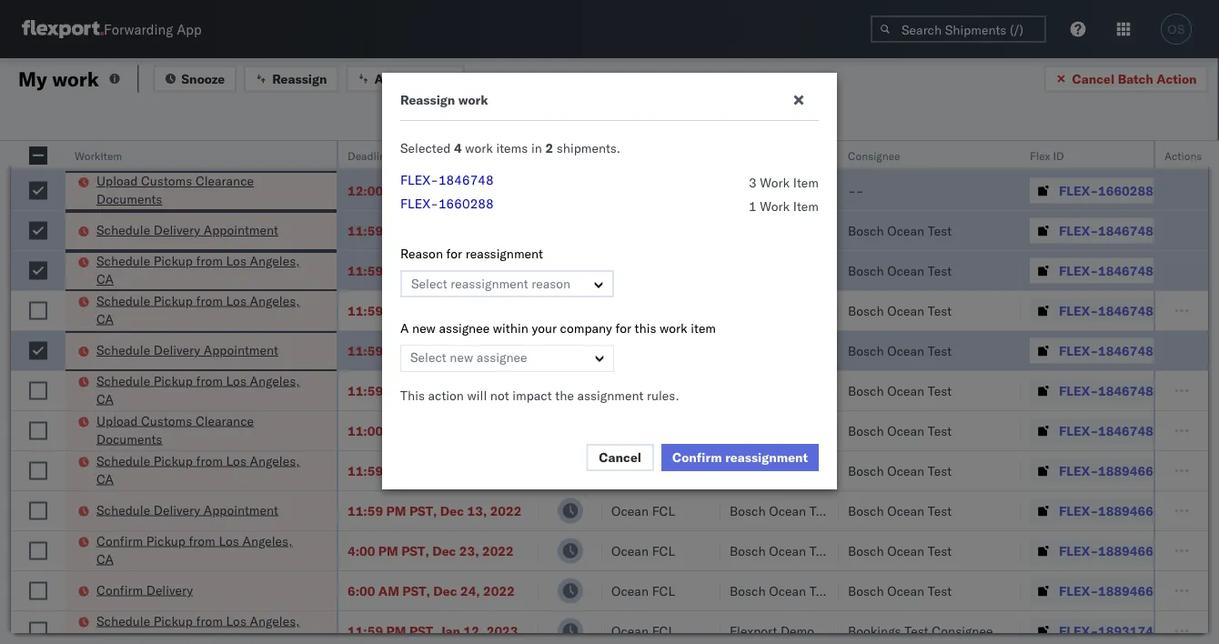 Task type: locate. For each thing, give the bounding box(es) containing it.
schedule pickup from los angeles, ca
[[96, 253, 300, 287], [96, 293, 300, 327], [96, 373, 300, 407], [96, 453, 300, 487], [96, 613, 300, 644]]

1889466
[[1098, 463, 1154, 479], [1098, 503, 1154, 519], [1098, 543, 1154, 559], [1098, 583, 1154, 599]]

pm up reason
[[386, 222, 406, 238]]

1 schedule pickup from los angeles, ca link from the top
[[96, 252, 313, 288]]

flex-1660288
[[1059, 182, 1154, 198], [400, 196, 494, 212]]

2 11:59 pm pdt, nov 4, 2022 from the top
[[348, 262, 515, 278]]

delivery
[[154, 222, 200, 238], [154, 342, 200, 358], [154, 502, 200, 518], [146, 582, 193, 598]]

schedule pickup from los angeles, ca link for fifth the "schedule pickup from los angeles, ca" button from the top
[[96, 612, 313, 644]]

work for 3
[[760, 175, 790, 191]]

1 horizontal spatial new
[[450, 349, 473, 365]]

3 schedule delivery appointment link from the top
[[96, 501, 278, 519]]

24,
[[460, 583, 480, 599]]

deadline
[[348, 149, 392, 162]]

11:59 pm pst, dec 13, 2022 down 11:00 pm pst, nov 8, 2022 on the bottom left
[[348, 463, 522, 479]]

cancel left batch
[[1072, 71, 1115, 86]]

pm for second the schedule delivery appointment button from the bottom of the page
[[386, 343, 406, 358]]

will
[[467, 388, 487, 404]]

5 schedule pickup from los angeles, ca button from the top
[[96, 612, 313, 644]]

7 resize handle column header from the left
[[999, 141, 1021, 644]]

3 schedule from the top
[[96, 293, 150, 308]]

reassign button
[[244, 65, 339, 92]]

0 vertical spatial upload customs clearance documents button
[[96, 172, 313, 210]]

13, down 8,
[[467, 463, 487, 479]]

0 vertical spatial item
[[793, 175, 819, 191]]

demo
[[781, 182, 814, 198], [781, 623, 814, 639]]

2 flexport demo consignee from the top
[[730, 623, 879, 639]]

1 work from the top
[[760, 175, 790, 191]]

snooze
[[181, 71, 225, 86], [548, 149, 584, 162]]

los for third the "schedule pickup from los angeles, ca" button from the top
[[226, 373, 246, 389]]

confirm up confirm delivery
[[96, 533, 143, 549]]

pm for 11:00 pm pst, nov 8, 2022's upload customs clearance documents button
[[386, 423, 406, 439]]

--
[[848, 182, 864, 198]]

1 vertical spatial reassign
[[400, 92, 455, 108]]

new right a
[[412, 320, 436, 336]]

11:59 pm pdt, nov 4, 2022 up 11:00 pm pst, nov 8, 2022 on the bottom left
[[348, 383, 515, 399]]

flexport
[[730, 182, 777, 198], [730, 623, 777, 639]]

demo left bookings
[[781, 623, 814, 639]]

0 vertical spatial assignee
[[439, 320, 490, 336]]

0 vertical spatial snooze
[[181, 71, 225, 86]]

1 vertical spatial confirm
[[96, 533, 143, 549]]

fcl
[[652, 262, 675, 278], [652, 343, 675, 358], [652, 383, 675, 399], [652, 463, 675, 479], [652, 503, 675, 519], [652, 543, 675, 559], [652, 583, 675, 599], [652, 623, 675, 639]]

flex-1846748 for 11:00 upload customs clearance documents link
[[1059, 423, 1154, 439]]

1 vertical spatial documents
[[96, 431, 162, 447]]

2 vertical spatial confirm
[[96, 582, 143, 598]]

1 horizontal spatial for
[[615, 320, 631, 336]]

work right 1
[[760, 198, 790, 214]]

bookings test consignee
[[848, 623, 993, 639]]

selected 4 work items in 2 shipments.
[[400, 140, 621, 156]]

4 flex-1889466 from the top
[[1059, 583, 1154, 599]]

demo for bookings test consignee
[[781, 623, 814, 639]]

5 ca from the top
[[96, 551, 114, 567]]

schedule pickup from los angeles, ca link for third the "schedule pickup from los angeles, ca" button from the top
[[96, 372, 313, 408]]

confirm for confirm delivery
[[96, 582, 143, 598]]

1660288 inside the flex-1660288 link
[[438, 196, 494, 212]]

my
[[18, 66, 47, 91]]

pickup
[[154, 253, 193, 269], [154, 293, 193, 308], [154, 373, 193, 389], [154, 453, 193, 469], [146, 533, 185, 549], [154, 613, 193, 629]]

6 fcl from the top
[[652, 543, 675, 559]]

2 item from the top
[[793, 198, 819, 214]]

schedule delivery appointment link
[[96, 221, 278, 239], [96, 341, 278, 359], [96, 501, 278, 519]]

work
[[760, 175, 790, 191], [760, 198, 790, 214]]

3 schedule pickup from los angeles, ca button from the top
[[96, 372, 313, 410]]

from inside the "confirm pickup from los angeles, ca"
[[189, 533, 215, 549]]

flex-1846748 link
[[400, 172, 494, 192]]

flexport demo consignee for bookings test consignee
[[730, 623, 879, 639]]

flex id
[[1030, 149, 1064, 162]]

- down consignee button
[[856, 182, 864, 198]]

0 vertical spatial 11:59 pm pst, dec 13, 2022
[[348, 463, 522, 479]]

schedule
[[96, 222, 150, 238], [96, 253, 150, 269], [96, 293, 150, 308], [96, 342, 150, 358], [96, 373, 150, 389], [96, 453, 150, 469], [96, 502, 150, 518], [96, 613, 150, 629]]

1 ceau75 from the top
[[1176, 222, 1219, 238]]

cancel down assignment
[[599, 449, 641, 465]]

am right 6:00
[[378, 583, 399, 599]]

2 demo from the top
[[781, 623, 814, 639]]

work up 4
[[458, 92, 488, 108]]

nov down select reassignment reason
[[441, 303, 465, 318]]

appointment for 11:59 pm pdt, nov 4, 2022
[[204, 222, 278, 238]]

1 vertical spatial am
[[378, 583, 399, 599]]

2 schedule pickup from los angeles, ca link from the top
[[96, 292, 313, 328]]

4 fcl from the top
[[652, 463, 675, 479]]

1 vertical spatial assignee
[[477, 349, 527, 365]]

clearance for 12:00
[[196, 173, 254, 189]]

rules.
[[647, 388, 679, 404]]

1 vertical spatial flexport
[[730, 623, 777, 639]]

confirm down rules. at the right bottom of page
[[672, 449, 722, 465]]

2 vertical spatial schedule delivery appointment
[[96, 502, 278, 518]]

customs for 12:00
[[141, 173, 192, 189]]

flex-1846748 for second "schedule delivery appointment" link from the bottom
[[1059, 343, 1154, 358]]

2 upload from the top
[[96, 413, 138, 429]]

clearance for 11:00
[[196, 413, 254, 429]]

0 vertical spatial select
[[411, 276, 447, 292]]

1 customs from the top
[[141, 173, 192, 189]]

schedule delivery appointment button
[[96, 221, 278, 241], [96, 341, 278, 361], [96, 501, 278, 521]]

11:59 pm pst, jan 12, 2023
[[348, 623, 518, 639]]

pst, down this at the left
[[409, 423, 437, 439]]

0 horizontal spatial flex-1660288
[[400, 196, 494, 212]]

5 ocean fcl from the top
[[611, 503, 675, 519]]

pst,
[[409, 423, 437, 439], [409, 463, 437, 479], [409, 503, 437, 519], [401, 543, 429, 559], [402, 583, 430, 599], [409, 623, 437, 639]]

2 flexport from the top
[[730, 623, 777, 639]]

0 horizontal spatial reassign
[[272, 71, 327, 86]]

dec left 24,
[[433, 583, 457, 599]]

0 horizontal spatial cancel
[[599, 449, 641, 465]]

pm right the '11:00'
[[386, 423, 406, 439]]

angeles, inside the "confirm pickup from los angeles, ca"
[[242, 533, 292, 549]]

schedule pickup from los angeles, ca link for fourth the "schedule pickup from los angeles, ca" button from the bottom
[[96, 292, 313, 328]]

8 schedule from the top
[[96, 613, 150, 629]]

3 11:59 from the top
[[348, 303, 383, 318]]

los for 5th the "schedule pickup from los angeles, ca" button from the bottom of the page
[[226, 253, 246, 269]]

2 documents from the top
[[96, 431, 162, 447]]

0 vertical spatial schedule delivery appointment button
[[96, 221, 278, 241]]

flexport for bookings test consignee
[[730, 623, 777, 639]]

delivery inside button
[[146, 582, 193, 598]]

item up 1 work item
[[793, 175, 819, 191]]

select up this at the left
[[410, 349, 446, 365]]

pm down 11:00 pm pst, nov 8, 2022 on the bottom left
[[386, 463, 406, 479]]

schedule pickup from los angeles, ca button
[[96, 252, 313, 290], [96, 292, 313, 330], [96, 372, 313, 410], [96, 452, 313, 490], [96, 612, 313, 644]]

5 schedule pickup from los angeles, ca link from the top
[[96, 612, 313, 644]]

schedule delivery appointment for 11:59 pm pdt, nov 4, 2022
[[96, 222, 278, 238]]

4, down reason for reassignment
[[468, 262, 480, 278]]

2 vertical spatial appointment
[[204, 502, 278, 518]]

1 schedule pickup from los angeles, ca button from the top
[[96, 252, 313, 290]]

dec left 23,
[[432, 543, 456, 559]]

0 vertical spatial documents
[[96, 191, 162, 207]]

2 work from the top
[[760, 198, 790, 214]]

pst, up 6:00 am pst, dec 24, 2022
[[401, 543, 429, 559]]

1 vertical spatial upload
[[96, 413, 138, 429]]

1 horizontal spatial snooze
[[548, 149, 584, 162]]

3 resize handle column header from the left
[[517, 141, 539, 644]]

1 horizontal spatial cancel
[[1072, 71, 1115, 86]]

2 - from the left
[[856, 182, 864, 198]]

work right my
[[52, 66, 99, 91]]

snooze button
[[153, 65, 237, 92]]

pst, down 4:00 pm pst, dec 23, 2022
[[402, 583, 430, 599]]

2022 down select new assignee
[[483, 383, 515, 399]]

0 vertical spatial flexport demo consignee
[[730, 182, 879, 198]]

6:00
[[348, 583, 375, 599]]

6 resize handle column header from the left
[[817, 141, 839, 644]]

0 vertical spatial reassign
[[272, 71, 327, 86]]

assignee
[[439, 320, 490, 336], [477, 349, 527, 365]]

1 vertical spatial upload customs clearance documents button
[[96, 412, 313, 450]]

0 vertical spatial cancel
[[1072, 71, 1115, 86]]

for left this
[[615, 320, 631, 336]]

0 vertical spatial upload
[[96, 173, 138, 189]]

customs
[[141, 173, 192, 189], [141, 413, 192, 429]]

1 vertical spatial schedule delivery appointment
[[96, 342, 278, 358]]

1846748 for third the "schedule pickup from los angeles, ca" button from the top
[[1098, 383, 1154, 399]]

2 fcl from the top
[[652, 343, 675, 358]]

pm for second the "schedule pickup from los angeles, ca" button from the bottom of the page
[[386, 463, 406, 479]]

reassign inside button
[[272, 71, 327, 86]]

3 ceau75 from the top
[[1176, 302, 1219, 318]]

ca inside the "confirm pickup from los angeles, ca"
[[96, 551, 114, 567]]

cancel inside button
[[1072, 71, 1115, 86]]

1 schedule from the top
[[96, 222, 150, 238]]

pm up a
[[386, 303, 406, 318]]

0 vertical spatial upload customs clearance documents link
[[96, 172, 313, 208]]

2 upload customs clearance documents button from the top
[[96, 412, 313, 450]]

not
[[490, 388, 509, 404]]

1660288 down 'flex id' button
[[1098, 182, 1154, 198]]

1 flexport demo consignee from the top
[[730, 182, 879, 198]]

1 flexport from the top
[[730, 182, 777, 198]]

0 vertical spatial clearance
[[196, 173, 254, 189]]

1 vertical spatial work
[[760, 198, 790, 214]]

flex-1660288 button
[[1030, 178, 1157, 203], [1030, 178, 1157, 203]]

2 ca from the top
[[96, 311, 114, 327]]

4, up will
[[468, 343, 480, 358]]

0 horizontal spatial new
[[412, 320, 436, 336]]

2 vertical spatial schedule delivery appointment link
[[96, 501, 278, 519]]

upload customs clearance documents button
[[96, 172, 313, 210], [96, 412, 313, 450]]

0 vertical spatial new
[[412, 320, 436, 336]]

work right 3
[[760, 175, 790, 191]]

1 resize handle column header from the left
[[44, 141, 66, 644]]

2022 down reason for reassignment
[[483, 262, 515, 278]]

6:00 am pst, dec 24, 2022
[[348, 583, 515, 599]]

0 vertical spatial appointment
[[204, 222, 278, 238]]

4 resize handle column header from the left
[[580, 141, 602, 644]]

0 vertical spatial 13,
[[467, 463, 487, 479]]

workitem button
[[66, 145, 318, 163]]

4 schedule from the top
[[96, 342, 150, 358]]

19,
[[470, 182, 489, 198]]

5 11:59 from the top
[[348, 383, 383, 399]]

1 schedule delivery appointment link from the top
[[96, 221, 278, 239]]

1 vertical spatial 11:59 pm pst, dec 13, 2022
[[348, 503, 522, 519]]

new up action
[[450, 349, 473, 365]]

2023
[[487, 623, 518, 639]]

reassignment inside button
[[725, 449, 808, 465]]

pm down a
[[386, 343, 406, 358]]

13,
[[467, 463, 487, 479], [467, 503, 487, 519]]

pm for confirm pickup from los angeles, ca button
[[378, 543, 398, 559]]

upload
[[96, 173, 138, 189], [96, 413, 138, 429]]

6 11:59 from the top
[[348, 463, 383, 479]]

nov
[[441, 222, 465, 238], [441, 262, 465, 278], [441, 303, 465, 318], [441, 343, 465, 358], [441, 383, 465, 399], [440, 423, 464, 439]]

upload customs clearance documents button for 11:00 pm pst, nov 8, 2022
[[96, 412, 313, 450]]

confirm inside the "confirm pickup from los angeles, ca"
[[96, 533, 143, 549]]

3 schedule delivery appointment from the top
[[96, 502, 278, 518]]

4, up reason for reassignment
[[468, 222, 480, 238]]

8,
[[467, 423, 479, 439]]

3
[[749, 175, 757, 191]]

dec
[[440, 463, 464, 479], [440, 503, 464, 519], [432, 543, 456, 559], [433, 583, 457, 599]]

4
[[454, 140, 462, 156]]

11:59 pm pst, dec 13, 2022
[[348, 463, 522, 479], [348, 503, 522, 519]]

1 vertical spatial item
[[793, 198, 819, 214]]

2 schedule delivery appointment link from the top
[[96, 341, 278, 359]]

11:59 pm pdt, nov 4, 2022 down a
[[348, 343, 515, 358]]

os button
[[1156, 8, 1197, 50]]

11:59 pm pdt, nov 4, 2022 up reason
[[348, 222, 515, 238]]

1
[[749, 198, 757, 214]]

fcl for "schedule pickup from los angeles, ca" 'link' corresponding to 5th the "schedule pickup from los angeles, ca" button from the bottom of the page
[[652, 262, 675, 278]]

11:59 pm pdt, nov 4, 2022 up a
[[348, 303, 515, 318]]

0 vertical spatial am
[[386, 182, 407, 198]]

resize handle column header
[[44, 141, 66, 644], [315, 141, 337, 644], [517, 141, 539, 644], [580, 141, 602, 644], [699, 141, 721, 644], [817, 141, 839, 644], [999, 141, 1021, 644], [1145, 141, 1166, 644], [1186, 141, 1208, 644]]

1 vertical spatial 13,
[[467, 503, 487, 519]]

1 vertical spatial schedule delivery appointment link
[[96, 341, 278, 359]]

4 schedule pickup from los angeles, ca link from the top
[[96, 452, 313, 488]]

1 vertical spatial upload customs clearance documents link
[[96, 412, 313, 448]]

os
[[1168, 22, 1185, 36]]

item for 3 work item
[[793, 175, 819, 191]]

1 horizontal spatial reassign
[[400, 92, 455, 108]]

1 upload from the top
[[96, 173, 138, 189]]

4, left not
[[468, 383, 480, 399]]

select for select new assignee
[[410, 349, 446, 365]]

0 vertical spatial customs
[[141, 173, 192, 189]]

confirm delivery link
[[96, 581, 193, 599]]

0 vertical spatial confirm
[[672, 449, 722, 465]]

1 vertical spatial clearance
[[196, 413, 254, 429]]

new for select
[[450, 349, 473, 365]]

0 horizontal spatial 1660288
[[438, 196, 494, 212]]

1 ca from the top
[[96, 271, 114, 287]]

cancel inside button
[[599, 449, 641, 465]]

12,
[[464, 623, 483, 639]]

1 vertical spatial appointment
[[204, 342, 278, 358]]

1 vertical spatial cancel
[[599, 449, 641, 465]]

los inside the "confirm pickup from los angeles, ca"
[[219, 533, 239, 549]]

0 vertical spatial for
[[446, 246, 462, 262]]

1 work item
[[749, 198, 819, 214]]

0 horizontal spatial for
[[446, 246, 462, 262]]

mode
[[611, 149, 639, 162]]

flex-1846748
[[400, 172, 494, 188], [1059, 222, 1154, 238], [1059, 262, 1154, 278], [1059, 303, 1154, 318], [1059, 343, 1154, 358], [1059, 383, 1154, 399], [1059, 423, 1154, 439]]

2 vertical spatial schedule delivery appointment button
[[96, 501, 278, 521]]

confirm for confirm pickup from los angeles, ca
[[96, 533, 143, 549]]

0 vertical spatial schedule delivery appointment link
[[96, 221, 278, 239]]

3 fcl from the top
[[652, 383, 675, 399]]

1 vertical spatial schedule delivery appointment button
[[96, 341, 278, 361]]

-
[[848, 182, 856, 198], [856, 182, 864, 198]]

- right 3 work item
[[848, 182, 856, 198]]

fcl for "schedule pickup from los angeles, ca" 'link' corresponding to fifth the "schedule pickup from los angeles, ca" button from the top
[[652, 623, 675, 639]]

pm down reason
[[386, 262, 406, 278]]

1660288
[[1098, 182, 1154, 198], [438, 196, 494, 212]]

2 upload customs clearance documents from the top
[[96, 413, 254, 447]]

1 vertical spatial demo
[[781, 623, 814, 639]]

7 11:59 from the top
[[348, 503, 383, 519]]

cancel batch action
[[1072, 71, 1197, 86]]

1 13, from the top
[[467, 463, 487, 479]]

2022 down not
[[490, 463, 522, 479]]

select down reason
[[411, 276, 447, 292]]

13, up 23,
[[467, 503, 487, 519]]

11:59 pm pdt, nov 4, 2022 down reason
[[348, 262, 515, 278]]

confirm down the "confirm pickup from los angeles, ca"
[[96, 582, 143, 598]]

1 schedule delivery appointment from the top
[[96, 222, 278, 238]]

11:59 pm pdt, nov 4, 2022
[[348, 222, 515, 238], [348, 262, 515, 278], [348, 303, 515, 318], [348, 343, 515, 358], [348, 383, 515, 399]]

1 vertical spatial reassignment
[[451, 276, 528, 292]]

schedule delivery appointment button for 11:59 pm pdt, nov 4, 2022
[[96, 221, 278, 241]]

None checkbox
[[29, 182, 47, 200], [29, 262, 47, 280], [29, 382, 47, 400], [29, 462, 47, 480], [29, 502, 47, 520], [29, 582, 47, 600], [29, 182, 47, 200], [29, 262, 47, 280], [29, 382, 47, 400], [29, 462, 47, 480], [29, 502, 47, 520], [29, 582, 47, 600]]

1 fcl from the top
[[652, 262, 675, 278]]

within
[[493, 320, 528, 336]]

your
[[532, 320, 557, 336]]

0 vertical spatial flexport
[[730, 182, 777, 198]]

assignee up select new assignee
[[439, 320, 490, 336]]

2 schedule from the top
[[96, 253, 150, 269]]

11:59
[[348, 222, 383, 238], [348, 262, 383, 278], [348, 303, 383, 318], [348, 343, 383, 358], [348, 383, 383, 399], [348, 463, 383, 479], [348, 503, 383, 519], [348, 623, 383, 639]]

0 vertical spatial work
[[760, 175, 790, 191]]

nov down reason for reassignment
[[441, 262, 465, 278]]

1 vertical spatial upload customs clearance documents
[[96, 413, 254, 447]]

confirm pickup from los angeles, ca link
[[96, 532, 313, 568]]

angeles,
[[250, 253, 300, 269], [250, 293, 300, 308], [250, 373, 300, 389], [250, 453, 300, 469], [242, 533, 292, 549], [250, 613, 300, 629]]

appointment
[[204, 222, 278, 238], [204, 342, 278, 358], [204, 502, 278, 518]]

2 schedule delivery appointment from the top
[[96, 342, 278, 358]]

los for fifth the "schedule pickup from los angeles, ca" button from the top
[[226, 613, 246, 629]]

0 vertical spatial demo
[[781, 182, 814, 198]]

1 appointment from the top
[[204, 222, 278, 238]]

documents
[[96, 191, 162, 207], [96, 431, 162, 447]]

pickup inside the "confirm pickup from los angeles, ca"
[[146, 533, 185, 549]]

for right reason
[[446, 246, 462, 262]]

1 vertical spatial flexport demo consignee
[[730, 623, 879, 639]]

2 vertical spatial reassignment
[[725, 449, 808, 465]]

5 11:59 pm pdt, nov 4, 2022 from the top
[[348, 383, 515, 399]]

1 upload customs clearance documents button from the top
[[96, 172, 313, 210]]

new
[[412, 320, 436, 336], [450, 349, 473, 365]]

1 clearance from the top
[[196, 173, 254, 189]]

snooze right in on the left of page
[[548, 149, 584, 162]]

flex-1660288 down 'flex id' button
[[1059, 182, 1154, 198]]

1 vertical spatial customs
[[141, 413, 192, 429]]

0 vertical spatial upload customs clearance documents
[[96, 173, 254, 207]]

schedule delivery appointment link for 11:59 pm pst, dec 13, 2022
[[96, 501, 278, 519]]

1 vertical spatial new
[[450, 349, 473, 365]]

assignee down within
[[477, 349, 527, 365]]

1 vertical spatial snooze
[[548, 149, 584, 162]]

pm left action
[[386, 383, 406, 399]]

flex-1660288 down flex-1846748 link
[[400, 196, 494, 212]]

app
[[177, 20, 202, 38]]

None checkbox
[[29, 146, 47, 165], [29, 222, 47, 240], [29, 302, 47, 320], [29, 342, 47, 360], [29, 422, 47, 440], [29, 542, 47, 560], [29, 622, 47, 640], [29, 146, 47, 165], [29, 222, 47, 240], [29, 302, 47, 320], [29, 342, 47, 360], [29, 422, 47, 440], [29, 542, 47, 560], [29, 622, 47, 640]]

item
[[691, 320, 716, 336]]

2 ceau75 from the top
[[1176, 262, 1219, 278]]

11:59 pm pst, dec 13, 2022 up 4:00 pm pst, dec 23, 2022
[[348, 503, 522, 519]]

item
[[793, 175, 819, 191], [793, 198, 819, 214]]

am right 12:00
[[386, 182, 407, 198]]

delivery for 11:59 pm pst, dec 13, 2022
[[154, 502, 200, 518]]

1660288 down flex-1846748 link
[[438, 196, 494, 212]]

1 vertical spatial select
[[410, 349, 446, 365]]

demo right 3
[[781, 182, 814, 198]]

4:00
[[348, 543, 375, 559]]

pm for fifth the "schedule pickup from los angeles, ca" button from the top
[[386, 623, 406, 639]]

flex-1889466
[[1059, 463, 1154, 479], [1059, 503, 1154, 519], [1059, 543, 1154, 559], [1059, 583, 1154, 599]]

0 horizontal spatial snooze
[[181, 71, 225, 86]]

item down 3 work item
[[793, 198, 819, 214]]

upload customs clearance documents button for 12:00 am pdt, aug 19, 2022
[[96, 172, 313, 210]]

3 ca from the top
[[96, 391, 114, 407]]

2 customs from the top
[[141, 413, 192, 429]]

3 schedule pickup from los angeles, ca link from the top
[[96, 372, 313, 408]]

appointment for 11:59 pm pst, dec 13, 2022
[[204, 502, 278, 518]]

pm right 4:00
[[378, 543, 398, 559]]

4, down select reassignment reason
[[468, 303, 480, 318]]

snooze down app
[[181, 71, 225, 86]]

select new assignee
[[410, 349, 527, 365]]

pm down 6:00 am pst, dec 24, 2022
[[386, 623, 406, 639]]

0 vertical spatial schedule delivery appointment
[[96, 222, 278, 238]]

1893174
[[1098, 623, 1154, 639]]

confirm pickup from los angeles, ca button
[[96, 532, 313, 570]]

confirm for confirm reassignment
[[672, 449, 722, 465]]

demo for --
[[781, 182, 814, 198]]

select
[[411, 276, 447, 292], [410, 349, 446, 365]]



Task type: describe. For each thing, give the bounding box(es) containing it.
12:00
[[348, 182, 383, 198]]

2 11:59 pm pst, dec 13, 2022 from the top
[[348, 503, 522, 519]]

items
[[496, 140, 528, 156]]

forwarding
[[104, 20, 173, 38]]

2 flex-1889466 from the top
[[1059, 503, 1154, 519]]

4 schedule pickup from los angeles, ca from the top
[[96, 453, 300, 487]]

2 schedule pickup from los angeles, ca from the top
[[96, 293, 300, 327]]

6 ca from the top
[[96, 631, 114, 644]]

id
[[1053, 149, 1064, 162]]

reason
[[532, 276, 571, 292]]

4 4, from the top
[[468, 343, 480, 358]]

confirm reassignment
[[672, 449, 808, 465]]

3 work item
[[749, 175, 819, 191]]

nov up action
[[441, 343, 465, 358]]

confirm reassignment button
[[662, 444, 819, 471]]

1 schedule pickup from los angeles, ca from the top
[[96, 253, 300, 287]]

3 4, from the top
[[468, 303, 480, 318]]

1 11:59 pm pst, dec 13, 2022 from the top
[[348, 463, 522, 479]]

customs for 11:00
[[141, 413, 192, 429]]

8 resize handle column header from the left
[[1145, 141, 1166, 644]]

1 horizontal spatial flex-1660288
[[1059, 182, 1154, 198]]

0 vertical spatial reassignment
[[466, 246, 543, 262]]

cancel batch action button
[[1044, 65, 1209, 92]]

nov down the flex-1660288 link
[[441, 222, 465, 238]]

reassign for reassign work
[[400, 92, 455, 108]]

the
[[555, 388, 574, 404]]

confirm delivery
[[96, 582, 193, 598]]

documents for 12:00 am pdt, aug 19, 2022
[[96, 191, 162, 207]]

flexport demo consignee for --
[[730, 182, 879, 198]]

3 ocean fcl from the top
[[611, 383, 675, 399]]

upload for 11:00 pm pst, nov 8, 2022
[[96, 413, 138, 429]]

action
[[428, 388, 464, 404]]

new for a
[[412, 320, 436, 336]]

1 lhuu78 from the top
[[1176, 462, 1219, 478]]

mode button
[[602, 145, 702, 163]]

containe
[[1176, 141, 1219, 170]]

this
[[635, 320, 656, 336]]

4 11:59 pm pdt, nov 4, 2022 from the top
[[348, 343, 515, 358]]

a
[[400, 320, 409, 336]]

2 lhuu78 from the top
[[1176, 502, 1219, 518]]

2022 down within
[[483, 343, 515, 358]]

reason
[[400, 246, 443, 262]]

1846748 for fourth the "schedule pickup from los angeles, ca" button from the bottom
[[1098, 303, 1154, 318]]

assignee for a new assignee within your company for this work item
[[439, 320, 490, 336]]

workitem
[[75, 149, 122, 162]]

1846748 for second the schedule delivery appointment button from the bottom of the page
[[1098, 343, 1154, 358]]

pst, up 4:00 pm pst, dec 23, 2022
[[409, 503, 437, 519]]

flex id button
[[1021, 145, 1148, 163]]

4:00 pm pst, dec 23, 2022
[[348, 543, 514, 559]]

2
[[545, 140, 553, 156]]

forwarding app
[[104, 20, 202, 38]]

confirm delivery button
[[96, 581, 193, 601]]

forwarding app link
[[22, 20, 202, 38]]

7 ocean fcl from the top
[[611, 583, 675, 599]]

11:00
[[348, 423, 383, 439]]

confirm pickup from los angeles, ca
[[96, 533, 292, 567]]

1846748 for 11:00 pm pst, nov 8, 2022's upload customs clearance documents button
[[1098, 423, 1154, 439]]

this action will not impact the assignment rules.
[[400, 388, 679, 404]]

nov left 8,
[[440, 423, 464, 439]]

fcl for second "schedule delivery appointment" link from the bottom
[[652, 343, 675, 358]]

consignee inside consignee button
[[848, 149, 900, 162]]

los for fourth the "schedule pickup from los angeles, ca" button from the bottom
[[226, 293, 246, 308]]

4 ceau75 from the top
[[1176, 342, 1219, 358]]

upload customs clearance documents link for 12:00
[[96, 172, 313, 208]]

select reassignment reason
[[411, 276, 571, 292]]

2 schedule delivery appointment button from the top
[[96, 341, 278, 361]]

in
[[531, 140, 542, 156]]

caiu79
[[1176, 182, 1219, 198]]

2022 right 19,
[[493, 182, 524, 198]]

flex-1660288 link
[[400, 196, 494, 216]]

2022 right 8,
[[482, 423, 514, 439]]

batch
[[1118, 71, 1154, 86]]

impact
[[513, 388, 552, 404]]

dec up 23,
[[440, 503, 464, 519]]

jan
[[440, 623, 461, 639]]

pm for third the "schedule pickup from los angeles, ca" button from the top
[[386, 383, 406, 399]]

schedule delivery appointment for 11:59 pm pst, dec 13, 2022
[[96, 502, 278, 518]]

6 ceau75 from the top
[[1176, 422, 1219, 438]]

4 lhuu78 from the top
[[1176, 582, 1219, 598]]

upload for 12:00 am pdt, aug 19, 2022
[[96, 173, 138, 189]]

flex
[[1030, 149, 1050, 162]]

consignee button
[[839, 145, 1003, 163]]

containe button
[[1166, 137, 1219, 170]]

select for select reassignment reason
[[411, 276, 447, 292]]

2 13, from the top
[[467, 503, 487, 519]]

1 horizontal spatial 1660288
[[1098, 182, 1154, 198]]

me
[[434, 71, 453, 86]]

2 ocean fcl from the top
[[611, 343, 675, 358]]

2 resize handle column header from the left
[[315, 141, 337, 644]]

9 resize handle column header from the left
[[1186, 141, 1208, 644]]

reassignment for confirm
[[725, 449, 808, 465]]

los for confirm pickup from los angeles, ca button
[[219, 533, 239, 549]]

flexport for --
[[730, 182, 777, 198]]

1 1889466 from the top
[[1098, 463, 1154, 479]]

flex-1846748 for "schedule pickup from los angeles, ca" 'link' for third the "schedule pickup from los angeles, ca" button from the top
[[1059, 383, 1154, 399]]

1 - from the left
[[848, 182, 856, 198]]

6 ocean fcl from the top
[[611, 543, 675, 559]]

action
[[1157, 71, 1197, 86]]

assign to me
[[374, 71, 453, 86]]

reassignment for select
[[451, 276, 528, 292]]

6 schedule from the top
[[96, 453, 150, 469]]

1 11:59 from the top
[[348, 222, 383, 238]]

upload customs clearance documents link for 11:00
[[96, 412, 313, 448]]

4 ocean fcl from the top
[[611, 463, 675, 479]]

reassign for reassign
[[272, 71, 327, 86]]

3 lhuu78 from the top
[[1176, 542, 1219, 558]]

selected
[[400, 140, 451, 156]]

1 vertical spatial for
[[615, 320, 631, 336]]

3 11:59 pm pdt, nov 4, 2022 from the top
[[348, 303, 515, 318]]

to
[[419, 71, 431, 86]]

2 4, from the top
[[468, 262, 480, 278]]

delivery for 6:00 am pst, dec 24, 2022
[[146, 582, 193, 598]]

2 11:59 from the top
[[348, 262, 383, 278]]

pm for fourth the "schedule pickup from los angeles, ca" button from the bottom
[[386, 303, 406, 318]]

2022 up within
[[483, 303, 515, 318]]

4 11:59 from the top
[[348, 343, 383, 358]]

my work
[[18, 66, 99, 91]]

23,
[[459, 543, 479, 559]]

5 fcl from the top
[[652, 503, 675, 519]]

work right this
[[660, 320, 688, 336]]

snooze inside button
[[181, 71, 225, 86]]

2 appointment from the top
[[204, 342, 278, 358]]

am for pdt,
[[386, 182, 407, 198]]

assign
[[374, 71, 416, 86]]

pm up 4:00 pm pst, dec 23, 2022
[[386, 503, 406, 519]]

4 ca from the top
[[96, 471, 114, 487]]

1 ocean fcl from the top
[[611, 262, 675, 278]]

assign to me button
[[346, 65, 465, 92]]

1 flex-1889466 from the top
[[1059, 463, 1154, 479]]

Search Shipments (/) text field
[[871, 15, 1046, 43]]

delivery for 11:59 pm pdt, nov 4, 2022
[[154, 222, 200, 238]]

schedule pickup from los angeles, ca link for 5th the "schedule pickup from los angeles, ca" button from the bottom of the page
[[96, 252, 313, 288]]

upload customs clearance documents for 12:00 am pdt, aug 19, 2022
[[96, 173, 254, 207]]

aug
[[442, 182, 466, 198]]

8 ocean fcl from the top
[[611, 623, 675, 639]]

11:00 pm pst, nov 8, 2022
[[348, 423, 514, 439]]

actions
[[1165, 149, 1202, 162]]

dec down 11:00 pm pst, nov 8, 2022 on the bottom left
[[440, 463, 464, 479]]

1846748 for 5th the "schedule pickup from los angeles, ca" button from the bottom of the page
[[1098, 262, 1154, 278]]

2 schedule pickup from los angeles, ca button from the top
[[96, 292, 313, 330]]

assignment
[[577, 388, 644, 404]]

cancel for cancel
[[599, 449, 641, 465]]

deadline button
[[338, 145, 520, 163]]

work for 1
[[760, 198, 790, 214]]

schedule delivery appointment link for 11:59 pm pdt, nov 4, 2022
[[96, 221, 278, 239]]

7 schedule from the top
[[96, 502, 150, 518]]

fcl for "schedule pickup from los angeles, ca" 'link' corresponding to second the "schedule pickup from los angeles, ca" button from the bottom of the page
[[652, 463, 675, 479]]

2022 up 4:00 pm pst, dec 23, 2022
[[490, 503, 522, 519]]

documents for 11:00 pm pst, nov 8, 2022
[[96, 431, 162, 447]]

4 schedule pickup from los angeles, ca button from the top
[[96, 452, 313, 490]]

pst, down 11:00 pm pst, nov 8, 2022 on the bottom left
[[409, 463, 437, 479]]

fcl for confirm pickup from los angeles, ca link at the bottom left of the page
[[652, 543, 675, 559]]

4 1889466 from the top
[[1098, 583, 1154, 599]]

reason for reassignment
[[400, 246, 543, 262]]

cancel for cancel batch action
[[1072, 71, 1115, 86]]

bookings
[[848, 623, 901, 639]]

5 schedule from the top
[[96, 373, 150, 389]]

5 ceau75 from the top
[[1176, 382, 1219, 398]]

msdu7
[[1176, 622, 1219, 638]]

assignee for select new assignee
[[477, 349, 527, 365]]

shipments.
[[557, 140, 621, 156]]

nov left will
[[441, 383, 465, 399]]

2022 up reason for reassignment
[[483, 222, 515, 238]]

flex-1893174
[[1059, 623, 1154, 639]]

1 4, from the top
[[468, 222, 480, 238]]

upload customs clearance documents for 11:00 pm pst, nov 8, 2022
[[96, 413, 254, 447]]

am for pst,
[[378, 583, 399, 599]]

work right 4
[[465, 140, 493, 156]]

5 4, from the top
[[468, 383, 480, 399]]

1 11:59 pm pdt, nov 4, 2022 from the top
[[348, 222, 515, 238]]

los for second the "schedule pickup from los angeles, ca" button from the bottom of the page
[[226, 453, 246, 469]]

7 fcl from the top
[[652, 583, 675, 599]]

2022 right 24,
[[483, 583, 515, 599]]

3 flex-1889466 from the top
[[1059, 543, 1154, 559]]

2022 right 23,
[[482, 543, 514, 559]]

item for 1 work item
[[793, 198, 819, 214]]

flex-1846748 for "schedule pickup from los angeles, ca" 'link' related to fourth the "schedule pickup from los angeles, ca" button from the bottom
[[1059, 303, 1154, 318]]

company
[[560, 320, 612, 336]]

pst, left jan
[[409, 623, 437, 639]]

5 resize handle column header from the left
[[699, 141, 721, 644]]

reassign work
[[400, 92, 488, 108]]

12:00 am pdt, aug 19, 2022
[[348, 182, 524, 198]]

schedule delivery appointment button for 11:59 pm pst, dec 13, 2022
[[96, 501, 278, 521]]

2 1889466 from the top
[[1098, 503, 1154, 519]]

3 1889466 from the top
[[1098, 543, 1154, 559]]

pm for 5th the "schedule pickup from los angeles, ca" button from the bottom of the page
[[386, 262, 406, 278]]

fcl for "schedule pickup from los angeles, ca" 'link' for third the "schedule pickup from los angeles, ca" button from the top
[[652, 383, 675, 399]]

5 schedule pickup from los angeles, ca from the top
[[96, 613, 300, 644]]

8 11:59 from the top
[[348, 623, 383, 639]]

this
[[400, 388, 425, 404]]

flex-1846748 for "schedule pickup from los angeles, ca" 'link' corresponding to 5th the "schedule pickup from los angeles, ca" button from the bottom of the page
[[1059, 262, 1154, 278]]

cancel button
[[586, 444, 654, 471]]

schedule pickup from los angeles, ca link for second the "schedule pickup from los angeles, ca" button from the bottom of the page
[[96, 452, 313, 488]]

flexport. image
[[22, 20, 104, 38]]

a new assignee within your company for this work item
[[400, 320, 716, 336]]

3 schedule pickup from los angeles, ca from the top
[[96, 373, 300, 407]]



Task type: vqa. For each thing, say whether or not it's contained in the screenshot.
the top all
no



